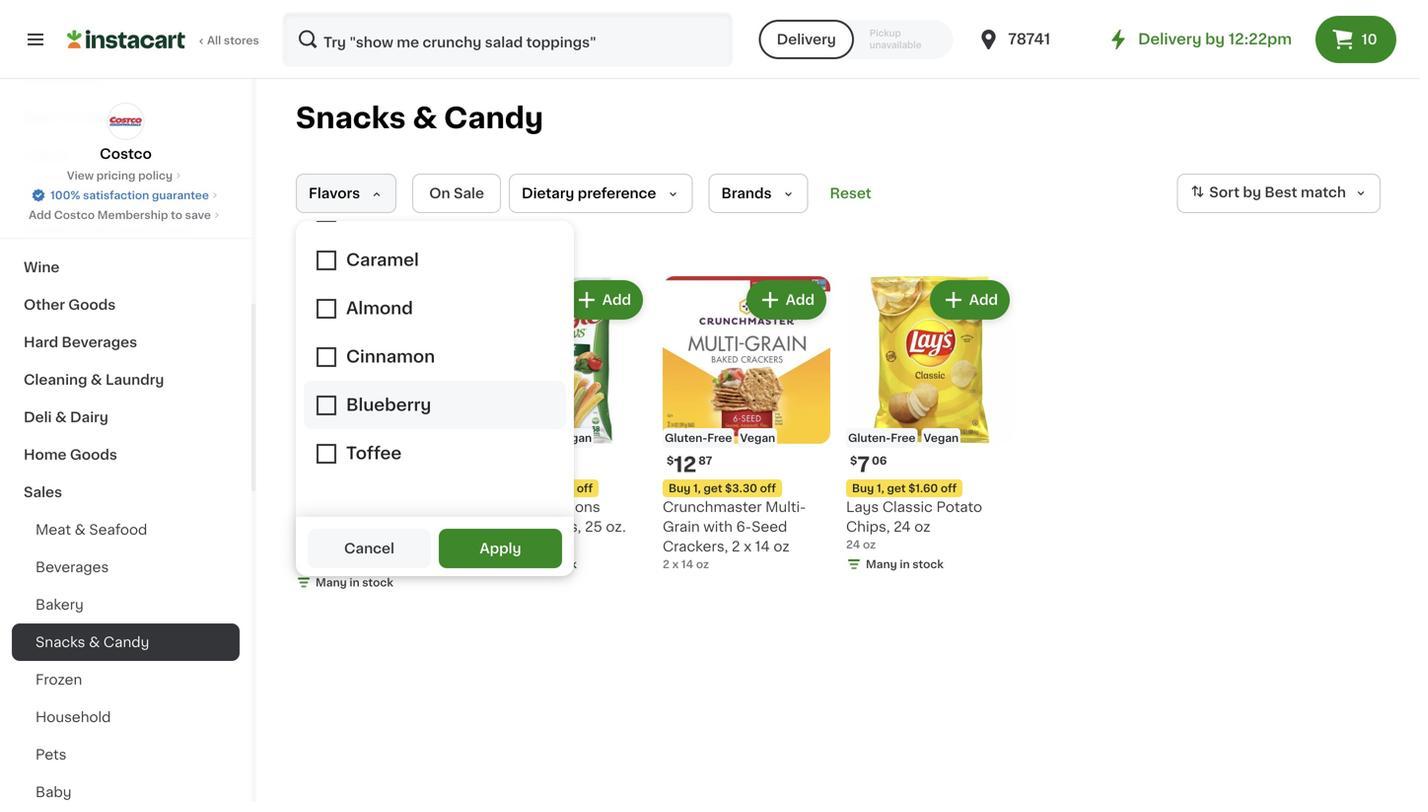 Task type: vqa. For each thing, say whether or not it's contained in the screenshot.
Instacart logo
yes



Task type: describe. For each thing, give the bounding box(es) containing it.
snacks inside snacks & candy link
[[36, 635, 85, 649]]

& for cleaning & laundry link on the top of page
[[91, 373, 102, 387]]

bakery link
[[12, 586, 240, 624]]

seafood
[[89, 523, 147, 537]]

1, for 12
[[694, 483, 701, 494]]

seed
[[752, 520, 788, 534]]

apply
[[480, 542, 522, 555]]

oz down crackers,
[[696, 559, 709, 570]]

product group containing 12
[[663, 276, 831, 572]]

sensible portions veggie straws, 25 oz. 25 oz
[[479, 500, 626, 550]]

instacart logo image
[[67, 28, 185, 51]]

costco inside "link"
[[54, 210, 95, 221]]

cider
[[75, 110, 114, 124]]

0 vertical spatial candy
[[444, 104, 544, 132]]

hard beverages link
[[12, 324, 240, 361]]

1, for 7
[[877, 483, 885, 494]]

best match
[[1265, 186, 1347, 199]]

potato
[[937, 500, 983, 514]]

liquor
[[24, 148, 69, 162]]

1 horizontal spatial snacks
[[296, 104, 406, 132]]

wine link
[[12, 249, 240, 286]]

get for 12
[[704, 483, 723, 494]]

0 vertical spatial 25
[[585, 520, 603, 534]]

1 off from the left
[[577, 483, 593, 494]]

health & personal care
[[24, 223, 189, 237]]

0 vertical spatial organic
[[298, 433, 343, 443]]

by for sort
[[1244, 186, 1262, 199]]

beverages link
[[12, 549, 240, 586]]

buy 1, get $2.80 off
[[485, 483, 593, 494]]

sales
[[24, 485, 62, 499]]

dietary preference
[[522, 186, 657, 200]]

delivery button
[[759, 20, 854, 59]]

buy 1, get $1.60 off
[[852, 483, 957, 494]]

in for chips,
[[900, 559, 910, 570]]

$ for 7
[[850, 455, 858, 466]]

crunchmaster
[[663, 500, 762, 514]]

$2.80
[[542, 483, 574, 494]]

& up on
[[413, 104, 437, 132]]

& for snacks & candy link
[[89, 635, 100, 649]]

0 horizontal spatial 28
[[296, 557, 310, 568]]

0 horizontal spatial snacks & candy
[[36, 635, 149, 649]]

10 for 10
[[1362, 33, 1378, 46]]

bakery
[[36, 598, 84, 612]]

goods for other goods
[[68, 298, 116, 312]]

oz down pretzel
[[313, 557, 326, 568]]

beer & cider link
[[12, 99, 240, 136]]

crisps,
[[348, 520, 396, 534]]

on
[[429, 186, 450, 200]]

service type group
[[759, 20, 953, 59]]

100% satisfaction guarantee button
[[31, 184, 221, 203]]

10 for 10 01
[[307, 454, 331, 475]]

gluten- for 12
[[665, 433, 708, 443]]

home goods
[[24, 448, 117, 462]]

78741
[[1009, 32, 1051, 46]]

home
[[24, 448, 67, 462]]

wine
[[24, 260, 60, 274]]

paper goods
[[24, 185, 116, 199]]

lays
[[847, 500, 879, 514]]

electronics
[[24, 73, 104, 87]]

0 horizontal spatial 14
[[682, 559, 694, 570]]

0 vertical spatial snacks & candy
[[296, 104, 544, 132]]

factory
[[342, 500, 395, 514]]

pretzel
[[296, 520, 344, 534]]

100% satisfaction guarantee
[[50, 190, 209, 201]]

best
[[1265, 186, 1298, 199]]

cancel button
[[308, 529, 431, 568]]

on sale button
[[413, 174, 501, 213]]

home goods link
[[12, 436, 240, 474]]

many for straws,
[[499, 559, 530, 570]]

free for 12
[[708, 433, 733, 443]]

hard beverages
[[24, 335, 137, 349]]

apply button
[[439, 529, 562, 568]]

other goods
[[24, 298, 116, 312]]

match
[[1301, 186, 1347, 199]]

multi-
[[766, 500, 806, 514]]

beer
[[24, 110, 57, 124]]

1 horizontal spatial 14
[[755, 540, 770, 553]]

health
[[24, 223, 71, 237]]

organic vegan
[[298, 433, 386, 443]]

delivery for delivery by 12:22pm
[[1139, 32, 1202, 46]]

1 1, from the left
[[510, 483, 518, 494]]

oz inside snack factory organic pretzel crisps, 28 oz
[[420, 520, 436, 534]]

deli
[[24, 410, 52, 424]]

pets link
[[12, 736, 240, 773]]

organic inside snack factory organic pretzel crisps, 28 oz
[[398, 500, 453, 514]]

veggie
[[479, 520, 527, 534]]

goods for paper goods
[[69, 185, 116, 199]]

flavors
[[309, 186, 360, 200]]

gluten-free vegan for 12
[[665, 433, 776, 443]]

other
[[24, 298, 65, 312]]

add for sensible portions veggie straws, 25 oz.
[[603, 293, 631, 307]]

add costco membership to save link
[[29, 207, 223, 223]]

grain
[[663, 520, 700, 534]]

cancel
[[344, 542, 395, 555]]

portions
[[542, 500, 601, 514]]

gluten-free vegan for 7
[[848, 433, 959, 443]]

snack
[[296, 500, 338, 514]]

chips,
[[847, 520, 890, 534]]

1 buy from the left
[[485, 483, 507, 494]]

deli & dairy link
[[12, 399, 240, 436]]

12
[[674, 454, 697, 475]]

pets
[[36, 748, 67, 762]]

100%
[[50, 190, 80, 201]]

with
[[704, 520, 733, 534]]

1 horizontal spatial 24
[[894, 520, 911, 534]]

oz down "chips,"
[[863, 539, 876, 550]]

add for lays classic potato chips, 24 oz
[[970, 293, 998, 307]]

to
[[171, 210, 182, 221]]

baby
[[36, 785, 72, 799]]

meat & seafood link
[[12, 511, 240, 549]]

& for beer & cider link
[[61, 110, 72, 124]]

view pricing policy link
[[67, 168, 185, 184]]

free for 7
[[891, 433, 916, 443]]

guarantee
[[152, 190, 209, 201]]

meat & seafood
[[36, 523, 147, 537]]

in for straws,
[[533, 559, 543, 570]]

0 horizontal spatial candy
[[104, 635, 149, 649]]

meat
[[36, 523, 71, 537]]

delivery by 12:22pm
[[1139, 32, 1292, 46]]

oz down classic
[[915, 520, 931, 534]]

costco logo image
[[107, 103, 145, 140]]

0 horizontal spatial many
[[316, 577, 347, 588]]

sensible
[[479, 500, 539, 514]]

personal
[[89, 223, 152, 237]]

1 vertical spatial x
[[672, 559, 679, 570]]

crunchmaster multi- grain with 6-seed crackers, 2 x 14 oz 2 x 14 oz
[[663, 500, 806, 570]]

buy for 12
[[669, 483, 691, 494]]

all stores
[[207, 35, 259, 46]]



Task type: locate. For each thing, give the bounding box(es) containing it.
1 horizontal spatial many
[[499, 559, 530, 570]]

x down crackers,
[[672, 559, 679, 570]]

view pricing policy
[[67, 170, 173, 181]]

2 horizontal spatial many in stock
[[866, 559, 944, 570]]

0 horizontal spatial add button
[[565, 282, 641, 318]]

2 vertical spatial goods
[[70, 448, 117, 462]]

buy up lays
[[852, 483, 874, 494]]

beverages up 'bakery' at bottom left
[[36, 560, 109, 574]]

oz down veggie
[[496, 539, 509, 550]]

by right the sort
[[1244, 186, 1262, 199]]

many down "chips,"
[[866, 559, 897, 570]]

$9.01 element
[[479, 452, 647, 478]]

household
[[36, 710, 111, 724]]

1 $ from the left
[[667, 455, 674, 466]]

get up classic
[[887, 483, 906, 494]]

brands button
[[709, 174, 809, 213]]

preference
[[578, 186, 657, 200]]

0 horizontal spatial delivery
[[777, 33, 836, 46]]

oz down seed
[[774, 540, 790, 553]]

1 horizontal spatial $
[[850, 455, 858, 466]]

28 right crisps,
[[399, 520, 417, 534]]

2 off from the left
[[760, 483, 776, 494]]

1 horizontal spatial 25
[[585, 520, 603, 534]]

0 horizontal spatial in
[[350, 577, 360, 588]]

dairy
[[70, 410, 108, 424]]

get up the sensible
[[520, 483, 539, 494]]

3 off from the left
[[941, 483, 957, 494]]

many for chips,
[[866, 559, 897, 570]]

0 vertical spatial 24
[[894, 520, 911, 534]]

0 horizontal spatial $
[[667, 455, 674, 466]]

straws,
[[531, 520, 582, 534]]

1 horizontal spatial delivery
[[1139, 32, 1202, 46]]

25 left oz.
[[585, 520, 603, 534]]

1 vertical spatial 25
[[479, 539, 493, 550]]

product group
[[296, 276, 464, 594], [479, 276, 647, 576], [663, 276, 831, 572], [847, 276, 1014, 576]]

1 horizontal spatial candy
[[444, 104, 544, 132]]

& for health & personal care link
[[74, 223, 86, 237]]

by left 12:22pm
[[1206, 32, 1225, 46]]

paper
[[24, 185, 65, 199]]

brands
[[722, 186, 772, 200]]

goods down "view"
[[69, 185, 116, 199]]

4 product group from the left
[[847, 276, 1014, 576]]

$ left the "06"
[[850, 455, 858, 466]]

in down straws,
[[533, 559, 543, 570]]

6-
[[736, 520, 752, 534]]

1 horizontal spatial organic
[[398, 500, 453, 514]]

0 horizontal spatial x
[[672, 559, 679, 570]]

oz right crisps,
[[420, 520, 436, 534]]

1, up lays
[[877, 483, 885, 494]]

delivery inside button
[[777, 33, 836, 46]]

None search field
[[282, 12, 734, 67]]

0 horizontal spatial 25
[[479, 539, 493, 550]]

1 gluten- from the left
[[665, 433, 708, 443]]

gluten- up 12
[[665, 433, 708, 443]]

vegan
[[351, 433, 386, 443], [557, 433, 592, 443], [740, 433, 776, 443], [924, 433, 959, 443]]

2 free from the left
[[891, 433, 916, 443]]

snacks & candy down 'bakery' at bottom left
[[36, 635, 149, 649]]

Best match Sort by field
[[1177, 174, 1381, 213]]

1, up the sensible
[[510, 483, 518, 494]]

1 horizontal spatial 2
[[732, 540, 740, 553]]

cleaning
[[24, 373, 87, 387]]

2 1, from the left
[[694, 483, 701, 494]]

& up dairy
[[91, 373, 102, 387]]

0 horizontal spatial gluten-
[[665, 433, 708, 443]]

vegan up $3.30
[[740, 433, 776, 443]]

off
[[577, 483, 593, 494], [760, 483, 776, 494], [941, 483, 957, 494]]

01
[[333, 455, 346, 466]]

14 down crackers,
[[682, 559, 694, 570]]

many in stock down lays classic potato chips, 24 oz 24 oz
[[866, 559, 944, 570]]

2 down 6-
[[732, 540, 740, 553]]

2 vegan from the left
[[557, 433, 592, 443]]

$ inside $ 7 06
[[850, 455, 858, 466]]

save
[[185, 210, 211, 221]]

cleaning & laundry link
[[12, 361, 240, 399]]

0 horizontal spatial 24
[[847, 539, 861, 550]]

add inside "link"
[[29, 210, 51, 221]]

all stores link
[[67, 12, 260, 67]]

25 down veggie
[[479, 539, 493, 550]]

buy for 7
[[852, 483, 874, 494]]

sales link
[[12, 474, 240, 511]]

0 vertical spatial 10
[[1362, 33, 1378, 46]]

organic right the factory
[[398, 500, 453, 514]]

1 free from the left
[[708, 433, 733, 443]]

snacks & candy up on
[[296, 104, 544, 132]]

care
[[155, 223, 189, 237]]

0 horizontal spatial buy
[[485, 483, 507, 494]]

1 horizontal spatial off
[[760, 483, 776, 494]]

off up portions on the left bottom of page
[[577, 483, 593, 494]]

by
[[1206, 32, 1225, 46], [1244, 186, 1262, 199]]

by inside field
[[1244, 186, 1262, 199]]

& for the meat & seafood link at left
[[75, 523, 86, 537]]

on sale
[[429, 186, 484, 200]]

1 vegan from the left
[[351, 433, 386, 443]]

0 vertical spatial by
[[1206, 32, 1225, 46]]

add costco membership to save
[[29, 210, 211, 221]]

in down lays classic potato chips, 24 oz 24 oz
[[900, 559, 910, 570]]

1 vertical spatial snacks & candy
[[36, 635, 149, 649]]

oz.
[[606, 520, 626, 534]]

Search field
[[284, 14, 732, 65]]

1 vertical spatial 10
[[307, 454, 331, 475]]

3 product group from the left
[[663, 276, 831, 572]]

28 down pretzel
[[296, 557, 310, 568]]

1 vertical spatial goods
[[68, 298, 116, 312]]

add button for 12
[[749, 282, 825, 318]]

28 inside snack factory organic pretzel crisps, 28 oz
[[399, 520, 417, 534]]

other goods link
[[12, 286, 240, 324]]

stock for 24
[[913, 559, 944, 570]]

2 horizontal spatial get
[[887, 483, 906, 494]]

goods inside "other goods" 'link'
[[68, 298, 116, 312]]

many in stock for straws,
[[499, 559, 577, 570]]

sort by
[[1210, 186, 1262, 199]]

0 vertical spatial costco
[[100, 147, 152, 161]]

off for 7
[[941, 483, 957, 494]]

$ 12 87
[[667, 454, 713, 475]]

electronics link
[[12, 61, 240, 99]]

vegan up $9.01 element
[[557, 433, 592, 443]]

& right beer
[[61, 110, 72, 124]]

★★★★★
[[296, 539, 365, 553], [296, 539, 365, 553]]

add button for 7
[[932, 282, 1008, 318]]

product group containing add
[[479, 276, 647, 576]]

1 vertical spatial costco
[[54, 210, 95, 221]]

0 horizontal spatial 1,
[[510, 483, 518, 494]]

$ for 12
[[667, 455, 674, 466]]

frozen
[[36, 673, 82, 687]]

buy up the sensible
[[485, 483, 507, 494]]

0 vertical spatial beverages
[[62, 335, 137, 349]]

satisfaction
[[83, 190, 149, 201]]

12:22pm
[[1229, 32, 1292, 46]]

2 product group from the left
[[479, 276, 647, 576]]

free up buy 1, get $1.60 off on the right
[[891, 433, 916, 443]]

2 horizontal spatial many
[[866, 559, 897, 570]]

& right "meat"
[[75, 523, 86, 537]]

3 get from the left
[[887, 483, 906, 494]]

paper goods link
[[12, 174, 240, 211]]

0 horizontal spatial snacks
[[36, 635, 85, 649]]

1 horizontal spatial 1,
[[694, 483, 701, 494]]

get up crunchmaster
[[704, 483, 723, 494]]

1 horizontal spatial many in stock
[[499, 559, 577, 570]]

get
[[520, 483, 539, 494], [704, 483, 723, 494], [887, 483, 906, 494]]

1 vertical spatial candy
[[104, 635, 149, 649]]

stock down cancel button
[[362, 577, 394, 588]]

2 horizontal spatial 1,
[[877, 483, 885, 494]]

add for crunchmaster multi- grain with 6-seed crackers, 2 x 14 oz
[[786, 293, 815, 307]]

1 vertical spatial beverages
[[36, 560, 109, 574]]

stock down lays classic potato chips, 24 oz 24 oz
[[913, 559, 944, 570]]

hard
[[24, 335, 58, 349]]

87
[[699, 455, 713, 466]]

0 horizontal spatial gluten-free vegan
[[665, 433, 776, 443]]

snacks
[[296, 104, 406, 132], [36, 635, 85, 649]]

1 product group from the left
[[296, 276, 464, 594]]

0 horizontal spatial costco
[[54, 210, 95, 221]]

liquor link
[[12, 136, 240, 174]]

& right deli at the bottom left of the page
[[55, 410, 67, 424]]

flavors button
[[296, 174, 397, 213]]

2 horizontal spatial buy
[[852, 483, 874, 494]]

gluten-free vegan
[[665, 433, 776, 443], [848, 433, 959, 443]]

1 horizontal spatial stock
[[546, 559, 577, 570]]

gluten- for 7
[[848, 433, 891, 443]]

0 vertical spatial snacks
[[296, 104, 406, 132]]

2 add button from the left
[[749, 282, 825, 318]]

costco up view pricing policy link
[[100, 147, 152, 161]]

7
[[858, 454, 870, 475]]

add button
[[565, 282, 641, 318], [749, 282, 825, 318], [932, 282, 1008, 318]]

deli & dairy
[[24, 410, 108, 424]]

delivery by 12:22pm link
[[1107, 28, 1292, 51]]

06
[[872, 455, 887, 466]]

gluten-free vegan up the "06"
[[848, 433, 959, 443]]

buy down 12
[[669, 483, 691, 494]]

1 vertical spatial snacks
[[36, 635, 85, 649]]

14 down seed
[[755, 540, 770, 553]]

2 gluten-free vegan from the left
[[848, 433, 959, 443]]

goods inside paper goods link
[[69, 185, 116, 199]]

beer & cider
[[24, 110, 114, 124]]

stock for 25
[[546, 559, 577, 570]]

costco
[[100, 147, 152, 161], [54, 210, 95, 221]]

2 horizontal spatial off
[[941, 483, 957, 494]]

3 1, from the left
[[877, 483, 885, 494]]

0 horizontal spatial 10
[[307, 454, 331, 475]]

many in stock
[[499, 559, 577, 570], [866, 559, 944, 570], [316, 577, 394, 588]]

1 horizontal spatial get
[[704, 483, 723, 494]]

1 get from the left
[[520, 483, 539, 494]]

0 horizontal spatial free
[[708, 433, 733, 443]]

snacks & candy
[[296, 104, 544, 132], [36, 635, 149, 649]]

0 horizontal spatial organic
[[298, 433, 343, 443]]

x
[[744, 540, 752, 553], [672, 559, 679, 570]]

organic up 10 01
[[298, 433, 343, 443]]

gluten-
[[665, 433, 708, 443], [848, 433, 891, 443]]

sale
[[454, 186, 484, 200]]

0 vertical spatial goods
[[69, 185, 116, 199]]

gluten-free vegan up 87
[[665, 433, 776, 443]]

0 horizontal spatial 2
[[663, 559, 670, 570]]

0 horizontal spatial stock
[[362, 577, 394, 588]]

1 horizontal spatial snacks & candy
[[296, 104, 544, 132]]

0 horizontal spatial many in stock
[[316, 577, 394, 588]]

2 $ from the left
[[850, 455, 858, 466]]

0 vertical spatial 14
[[755, 540, 770, 553]]

beverages up cleaning & laundry
[[62, 335, 137, 349]]

0 vertical spatial 2
[[732, 540, 740, 553]]

goods up hard beverages
[[68, 298, 116, 312]]

& for deli & dairy link
[[55, 410, 67, 424]]

$ inside $ 12 87
[[667, 455, 674, 466]]

reset button
[[824, 174, 878, 213]]

candy up 'sale'
[[444, 104, 544, 132]]

0 horizontal spatial get
[[520, 483, 539, 494]]

1 horizontal spatial x
[[744, 540, 752, 553]]

3 buy from the left
[[852, 483, 874, 494]]

10 inside button
[[1362, 33, 1378, 46]]

2 down crackers,
[[663, 559, 670, 570]]

product group containing 7
[[847, 276, 1014, 576]]

2 get from the left
[[704, 483, 723, 494]]

1, up crunchmaster
[[694, 483, 701, 494]]

4 vegan from the left
[[924, 433, 959, 443]]

$ left 87
[[667, 455, 674, 466]]

2 horizontal spatial add button
[[932, 282, 1008, 318]]

many down apply
[[499, 559, 530, 570]]

off up potato
[[941, 483, 957, 494]]

0 horizontal spatial by
[[1206, 32, 1225, 46]]

many in stock down apply
[[499, 559, 577, 570]]

3 vegan from the left
[[740, 433, 776, 443]]

candy down bakery link
[[104, 635, 149, 649]]

1 gluten-free vegan from the left
[[665, 433, 776, 443]]

snacks down 'bakery' at bottom left
[[36, 635, 85, 649]]

membership
[[97, 210, 168, 221]]

vegan up the factory
[[351, 433, 386, 443]]

snacks up flavors dropdown button
[[296, 104, 406, 132]]

2 horizontal spatial in
[[900, 559, 910, 570]]

1 add button from the left
[[565, 282, 641, 318]]

get for 7
[[887, 483, 906, 494]]

x down 6-
[[744, 540, 752, 553]]

many
[[499, 559, 530, 570], [866, 559, 897, 570], [316, 577, 347, 588]]

dietary
[[522, 186, 575, 200]]

dietary preference button
[[509, 174, 693, 213]]

snack factory organic pretzel crisps, 28 oz
[[296, 500, 453, 534]]

0 vertical spatial 28
[[399, 520, 417, 534]]

stock
[[546, 559, 577, 570], [913, 559, 944, 570], [362, 577, 394, 588]]

3 add button from the left
[[932, 282, 1008, 318]]

2 buy from the left
[[669, 483, 691, 494]]

1 vertical spatial by
[[1244, 186, 1262, 199]]

costco down 100%
[[54, 210, 95, 221]]

vegan up $1.60
[[924, 433, 959, 443]]

off up multi-
[[760, 483, 776, 494]]

24
[[894, 520, 911, 534], [847, 539, 861, 550]]

health & personal care link
[[12, 211, 240, 249]]

1 horizontal spatial by
[[1244, 186, 1262, 199]]

many down 28 oz
[[316, 577, 347, 588]]

10 01
[[307, 454, 346, 475]]

stock down straws,
[[546, 559, 577, 570]]

1 vertical spatial 24
[[847, 539, 861, 550]]

pricing
[[96, 170, 136, 181]]

10 button
[[1316, 16, 1397, 63]]

goods inside home goods "link"
[[70, 448, 117, 462]]

free up 87
[[708, 433, 733, 443]]

& up frozen link
[[89, 635, 100, 649]]

in down cancel at left bottom
[[350, 577, 360, 588]]

25
[[585, 520, 603, 534], [479, 539, 493, 550]]

& right health at the left of page
[[74, 223, 86, 237]]

1 horizontal spatial in
[[533, 559, 543, 570]]

1 horizontal spatial costco
[[100, 147, 152, 161]]

all
[[207, 35, 221, 46]]

1 vertical spatial 28
[[296, 557, 310, 568]]

1 horizontal spatial gluten-free vegan
[[848, 433, 959, 443]]

frozen link
[[12, 661, 240, 699]]

24 down classic
[[894, 520, 911, 534]]

goods for home goods
[[70, 448, 117, 462]]

off for 12
[[760, 483, 776, 494]]

1 vertical spatial 2
[[663, 559, 670, 570]]

1 vertical spatial organic
[[398, 500, 453, 514]]

1 horizontal spatial add button
[[749, 282, 825, 318]]

0 vertical spatial x
[[744, 540, 752, 553]]

snacks & candy link
[[12, 624, 240, 661]]

$ 7 06
[[850, 454, 887, 475]]

crackers,
[[663, 540, 728, 553]]

1 horizontal spatial 28
[[399, 520, 417, 534]]

oz inside sensible portions veggie straws, 25 oz. 25 oz
[[496, 539, 509, 550]]

0 horizontal spatial off
[[577, 483, 593, 494]]

1 horizontal spatial gluten-
[[848, 433, 891, 443]]

many in stock for chips,
[[866, 559, 944, 570]]

gluten- up the "06"
[[848, 433, 891, 443]]

1 horizontal spatial 10
[[1362, 33, 1378, 46]]

product group containing 10
[[296, 276, 464, 594]]

many in stock down cancel at left bottom
[[316, 577, 394, 588]]

78741 button
[[977, 12, 1095, 67]]

1 horizontal spatial free
[[891, 433, 916, 443]]

goods down dairy
[[70, 448, 117, 462]]

14
[[755, 540, 770, 553], [682, 559, 694, 570]]

goods
[[69, 185, 116, 199], [68, 298, 116, 312], [70, 448, 117, 462]]

baby link
[[12, 773, 240, 802]]

delivery for delivery
[[777, 33, 836, 46]]

1 horizontal spatial buy
[[669, 483, 691, 494]]

by for delivery
[[1206, 32, 1225, 46]]

1 vertical spatial 14
[[682, 559, 694, 570]]

2 horizontal spatial stock
[[913, 559, 944, 570]]

24 down "chips,"
[[847, 539, 861, 550]]

2 gluten- from the left
[[848, 433, 891, 443]]



